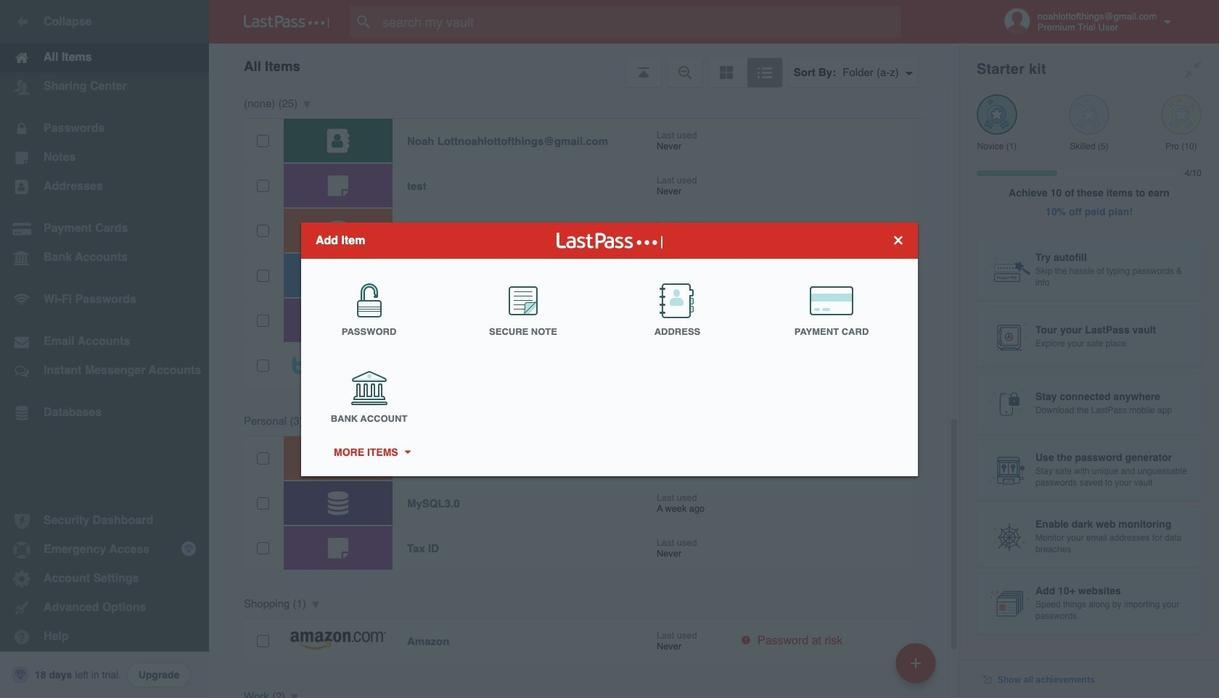 Task type: locate. For each thing, give the bounding box(es) containing it.
dialog
[[301, 222, 918, 477]]

main navigation navigation
[[0, 0, 209, 699]]

new item image
[[911, 659, 921, 669]]

caret right image
[[402, 451, 412, 454]]



Task type: vqa. For each thing, say whether or not it's contained in the screenshot.
caret right image
yes



Task type: describe. For each thing, give the bounding box(es) containing it.
new item navigation
[[891, 639, 945, 699]]

vault options navigation
[[209, 44, 960, 87]]

lastpass image
[[244, 15, 330, 28]]

search my vault text field
[[350, 6, 930, 38]]

Search search field
[[350, 6, 930, 38]]



